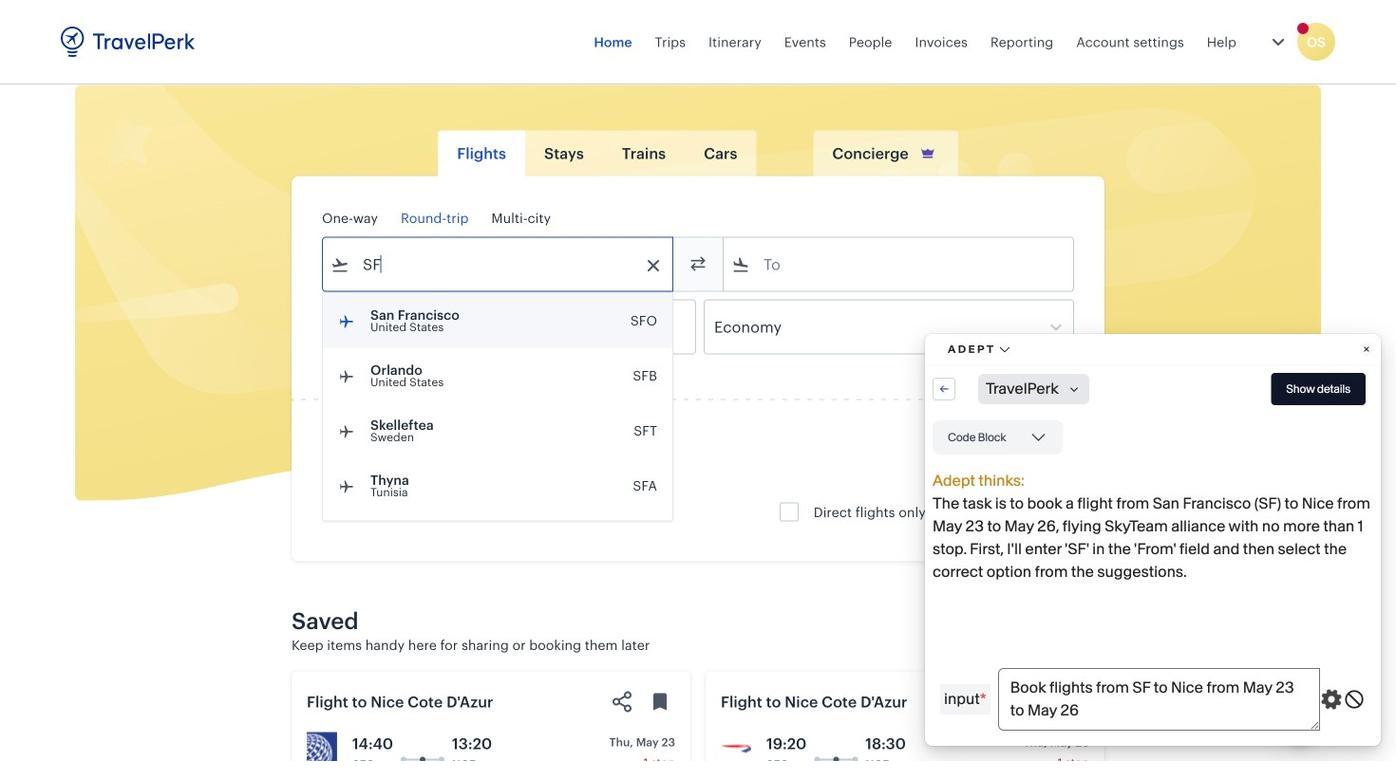 Task type: vqa. For each thing, say whether or not it's contained in the screenshot.
From search box
yes



Task type: locate. For each thing, give the bounding box(es) containing it.
Depart text field
[[350, 301, 448, 354]]

From search field
[[350, 249, 648, 280]]

british airways image
[[721, 733, 751, 762]]

united airlines image
[[307, 733, 337, 762]]

Add first traveler search field
[[353, 447, 551, 477]]



Task type: describe. For each thing, give the bounding box(es) containing it.
Return text field
[[462, 301, 561, 354]]

To search field
[[750, 249, 1049, 280]]



